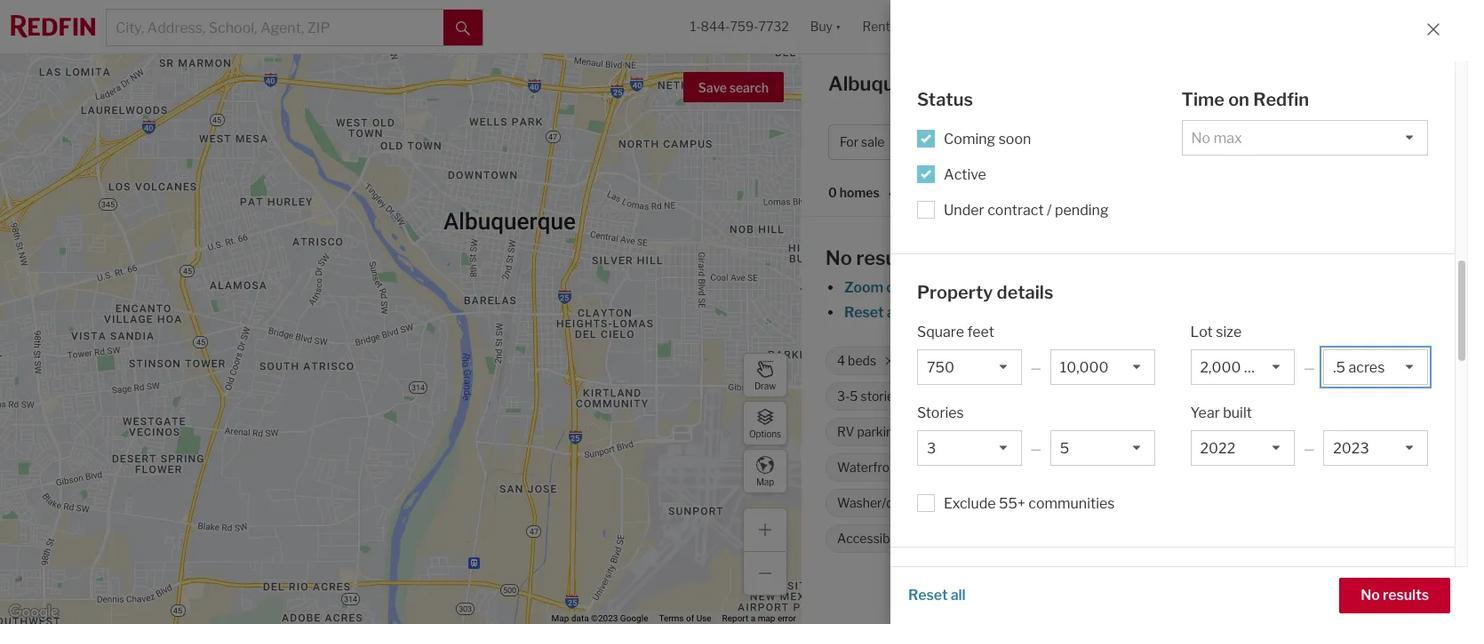 Task type: describe. For each thing, give the bounding box(es) containing it.
guest
[[1013, 496, 1048, 511]]

accessible
[[838, 531, 901, 546]]

exclude 55+ communities
[[944, 495, 1115, 512]]

— for lot size
[[1304, 360, 1315, 375]]

nm
[[958, 72, 991, 95]]

7732
[[759, 19, 789, 34]]

map for map data ©2023 google
[[552, 614, 569, 623]]

have view
[[1058, 460, 1117, 475]]

washer/dryer
[[838, 496, 917, 511]]

remove waterfront image
[[912, 462, 922, 473]]

remove 2,000 sq. ft.-0.5 acre lot image
[[1328, 356, 1338, 366]]

2 sq. from the left
[[1215, 353, 1232, 368]]

bedroom
[[1239, 424, 1292, 440]]

1-844-759-7732
[[691, 19, 789, 34]]

remove 4 beds image
[[885, 356, 895, 366]]

communities
[[1029, 495, 1115, 512]]

remove community pool image
[[1321, 391, 1332, 402]]

under contract / pending
[[944, 201, 1109, 218]]

redfin
[[1254, 89, 1310, 110]]

terms
[[659, 614, 684, 623]]

55+
[[999, 495, 1026, 512]]

options
[[750, 428, 782, 439]]

google image
[[4, 601, 63, 624]]

reset inside "zoom out reset all filters"
[[845, 304, 884, 321]]

10,000
[[1051, 353, 1093, 368]]

4 for 4 beds
[[838, 353, 846, 368]]

coming
[[944, 130, 996, 147]]

•
[[889, 186, 893, 202]]

homes
[[995, 72, 1061, 95]]

exclude
[[944, 495, 996, 512]]

pending
[[1055, 201, 1109, 218]]

report a map error link
[[723, 614, 797, 623]]

options button
[[743, 401, 788, 445]]

— for stories
[[1031, 441, 1042, 456]]

remove washer/dryer hookup image
[[974, 498, 985, 509]]

primary bedroom on main
[[1191, 424, 1341, 440]]

year built
[[1191, 405, 1253, 421]]

reset all button
[[909, 578, 966, 614]]

terms of use link
[[659, 614, 712, 623]]

lot
[[1301, 353, 1316, 368]]

have
[[1058, 460, 1087, 475]]

square feet
[[918, 324, 995, 341]]

home for home features
[[918, 575, 968, 597]]

reset all filters button
[[844, 304, 946, 321]]

home features
[[918, 575, 1043, 597]]

pets
[[1164, 460, 1191, 475]]

report a map error
[[723, 614, 797, 623]]

City, Address, School, Agent, ZIP search field
[[107, 10, 444, 45]]

map region
[[0, 0, 940, 624]]

3-
[[838, 389, 850, 404]]

5
[[850, 389, 858, 404]]

home
[[903, 531, 937, 546]]

5+
[[984, 531, 1000, 546]]

750-10,000 sq. ft.
[[1022, 353, 1127, 368]]

zoom out reset all filters
[[845, 279, 945, 321]]

conditioning
[[969, 424, 1041, 440]]

market insights link
[[1246, 58, 1352, 97]]

use
[[697, 614, 712, 623]]

draw
[[755, 380, 776, 391]]

0
[[829, 185, 837, 200]]

soon
[[999, 130, 1032, 147]]

4 bd / 4+ ba button
[[1125, 124, 1238, 160]]

1 horizontal spatial on
[[1295, 424, 1310, 440]]

reset all
[[909, 587, 966, 604]]

home type
[[1020, 135, 1084, 150]]

submit search image
[[456, 21, 470, 35]]

recommended button
[[931, 184, 1038, 202]]

reset inside button
[[909, 587, 948, 604]]

no results inside button
[[1362, 587, 1430, 604]]

active
[[944, 166, 987, 183]]

parking for rv
[[858, 424, 901, 440]]

©2023
[[591, 614, 618, 623]]

report
[[723, 614, 749, 623]]

remove fireplace image
[[1152, 427, 1162, 437]]

parking for 5+
[[1002, 531, 1046, 546]]

recommended
[[933, 185, 1024, 200]]

— for year built
[[1304, 441, 1315, 456]]

stories
[[918, 405, 965, 421]]

remove primary bedroom on main image
[[1351, 427, 1361, 437]]

allowed
[[1193, 460, 1238, 475]]

0 horizontal spatial 4+
[[924, 353, 939, 368]]

5+ parking spots
[[984, 531, 1081, 546]]

save
[[698, 80, 727, 95]]

time on redfin
[[1182, 89, 1310, 110]]

features
[[972, 575, 1043, 597]]

price
[[938, 135, 968, 150]]

map button
[[743, 449, 788, 493]]

basement
[[951, 460, 1010, 475]]



Task type: locate. For each thing, give the bounding box(es) containing it.
:
[[928, 185, 931, 200]]

price button
[[926, 124, 1002, 160]]

0 vertical spatial no results
[[826, 246, 921, 269]]

home inside home type "button"
[[1020, 135, 1055, 150]]

0 horizontal spatial parking
[[858, 424, 901, 440]]

property
[[918, 281, 994, 303]]

/ inside button
[[1165, 135, 1170, 150]]

draw button
[[743, 353, 788, 397]]

rv
[[838, 424, 855, 440]]

remove basement image
[[1019, 462, 1029, 473]]

google
[[621, 614, 649, 623]]

home
[[1020, 135, 1055, 150], [918, 575, 968, 597]]

breadcrumbs element
[[820, 589, 1451, 615]]

remove guest house image
[[1094, 498, 1105, 509]]

0 vertical spatial no
[[826, 246, 853, 269]]

zoom
[[845, 279, 884, 296]]

for
[[840, 135, 859, 150]]

4+ left ba
[[1173, 135, 1188, 150]]

search
[[730, 80, 769, 95]]

remove pets allowed image
[[1247, 462, 1258, 473]]

0 homes • sort : recommended
[[829, 185, 1024, 202]]

home type button
[[1009, 124, 1118, 160]]

1 horizontal spatial all
[[951, 587, 966, 604]]

time
[[1182, 89, 1225, 110]]

1 horizontal spatial home
[[1020, 135, 1055, 150]]

4
[[1137, 135, 1145, 150], [838, 353, 846, 368]]

2,000
[[1177, 353, 1212, 368]]

reset down home
[[909, 587, 948, 604]]

no inside no results button
[[1362, 587, 1381, 604]]

size
[[1217, 324, 1242, 341]]

0 horizontal spatial sq.
[[1096, 353, 1112, 368]]

square
[[918, 324, 965, 341]]

3-5 stories
[[838, 389, 901, 404]]

bd
[[1148, 135, 1163, 150]]

ft.
[[1115, 353, 1127, 368]]

1 vertical spatial 4
[[838, 353, 846, 368]]

1-844-759-7732 link
[[691, 19, 789, 34]]

2,000 sq. ft.-0.5 acre lot
[[1177, 353, 1316, 368]]

save search
[[698, 80, 769, 95]]

1 vertical spatial /
[[1048, 201, 1052, 218]]

1 vertical spatial all
[[951, 587, 966, 604]]

list box
[[1182, 120, 1429, 155], [918, 349, 1022, 385], [1051, 349, 1155, 385], [1191, 349, 1296, 385], [1324, 349, 1429, 385], [918, 430, 1022, 466], [1051, 430, 1155, 466], [1191, 430, 1296, 466], [1324, 430, 1429, 466]]

4 left beds
[[838, 353, 846, 368]]

0 vertical spatial 4
[[1137, 135, 1145, 150]]

built
[[1224, 405, 1253, 421]]

4 inside button
[[1137, 135, 1145, 150]]

rv parking
[[838, 424, 901, 440]]

sort
[[902, 185, 928, 200]]

home down home
[[918, 575, 968, 597]]

1 horizontal spatial sq.
[[1215, 353, 1232, 368]]

pets allowed
[[1164, 460, 1238, 475]]

albuquerque,
[[829, 72, 954, 95]]

0 horizontal spatial results
[[857, 246, 921, 269]]

0 horizontal spatial map
[[552, 614, 569, 623]]

for sale button
[[829, 124, 919, 160]]

0 vertical spatial parking
[[858, 424, 901, 440]]

on left main
[[1295, 424, 1310, 440]]

status
[[918, 89, 974, 110]]

sq. left ft.
[[1096, 353, 1112, 368]]

all down "out"
[[887, 304, 902, 321]]

1 vertical spatial no results
[[1362, 587, 1430, 604]]

all inside "zoom out reset all filters"
[[887, 304, 902, 321]]

ba
[[1191, 135, 1205, 150]]

0 vertical spatial reset
[[845, 304, 884, 321]]

750-
[[1022, 353, 1051, 368]]

guest house
[[1013, 496, 1086, 511]]

— for square feet
[[1031, 360, 1042, 375]]

property details
[[918, 281, 1054, 303]]

waterfront
[[838, 460, 902, 475]]

remove 4 bd / 4+ ba image
[[1214, 137, 1225, 148]]

—
[[1031, 360, 1042, 375], [1304, 360, 1315, 375], [1031, 441, 1042, 456], [1304, 441, 1315, 456]]

/ for 4+
[[1165, 135, 1170, 150]]

details
[[997, 281, 1054, 303]]

0 horizontal spatial no
[[826, 246, 853, 269]]

/ right the bd
[[1165, 135, 1170, 150]]

0 horizontal spatial reset
[[845, 304, 884, 321]]

insights
[[1299, 77, 1352, 94]]

acre
[[1273, 353, 1298, 368]]

— left remove 2,000 sq. ft.-0.5 acre lot 'image'
[[1304, 360, 1315, 375]]

/ for pending
[[1048, 201, 1052, 218]]

1 horizontal spatial parking
[[1002, 531, 1046, 546]]

1 horizontal spatial map
[[757, 476, 775, 487]]

home for home type
[[1020, 135, 1055, 150]]

air
[[949, 424, 966, 440]]

0 vertical spatial /
[[1165, 135, 1170, 150]]

sq. left ft.-
[[1215, 353, 1232, 368]]

1 vertical spatial parking
[[1002, 531, 1046, 546]]

1 horizontal spatial results
[[1384, 587, 1430, 604]]

parking right the rv
[[858, 424, 901, 440]]

washer/dryer hookup
[[838, 496, 964, 511]]

1 horizontal spatial 4+
[[1173, 135, 1188, 150]]

all inside button
[[951, 587, 966, 604]]

1 vertical spatial no
[[1362, 587, 1381, 604]]

coming soon
[[944, 130, 1032, 147]]

1-
[[691, 19, 701, 34]]

844-
[[701, 19, 730, 34]]

results inside button
[[1384, 587, 1430, 604]]

0 horizontal spatial no results
[[826, 246, 921, 269]]

0 vertical spatial 4+
[[1173, 135, 1188, 150]]

1 vertical spatial 4+
[[924, 353, 939, 368]]

sale
[[1096, 72, 1137, 95]]

error
[[778, 614, 797, 623]]

/ left pending
[[1048, 201, 1052, 218]]

759-
[[730, 19, 759, 34]]

0 horizontal spatial all
[[887, 304, 902, 321]]

lot
[[1191, 324, 1214, 341]]

0 horizontal spatial 4
[[838, 353, 846, 368]]

accessible home
[[838, 531, 937, 546]]

map for map
[[757, 476, 775, 487]]

0 vertical spatial map
[[757, 476, 775, 487]]

1 vertical spatial home
[[918, 575, 968, 597]]

out
[[887, 279, 909, 296]]

primary
[[1191, 424, 1237, 440]]

feet
[[968, 324, 995, 341]]

0 vertical spatial home
[[1020, 135, 1055, 150]]

0 horizontal spatial home
[[918, 575, 968, 597]]

1 sq. from the left
[[1096, 353, 1112, 368]]

remove rv parking image
[[910, 427, 921, 437]]

albuquerque, nm homes for sale
[[829, 72, 1137, 95]]

remove 750-10,000 sq. ft. image
[[1137, 356, 1148, 366]]

a
[[751, 614, 756, 623]]

map down options
[[757, 476, 775, 487]]

1 horizontal spatial reset
[[909, 587, 948, 604]]

0 horizontal spatial on
[[1229, 89, 1250, 110]]

— down conditioning
[[1031, 441, 1042, 456]]

0 vertical spatial on
[[1229, 89, 1250, 110]]

1 horizontal spatial /
[[1165, 135, 1170, 150]]

4+ left baths
[[924, 353, 939, 368]]

map inside button
[[757, 476, 775, 487]]

air conditioning
[[949, 424, 1041, 440]]

all left features
[[951, 587, 966, 604]]

no
[[826, 246, 853, 269], [1362, 587, 1381, 604]]

— left 10,000
[[1031, 360, 1042, 375]]

4 beds
[[838, 353, 877, 368]]

under
[[944, 201, 985, 218]]

1 vertical spatial results
[[1384, 587, 1430, 604]]

market
[[1246, 77, 1296, 94]]

1 vertical spatial on
[[1295, 424, 1310, 440]]

baths
[[941, 353, 974, 368]]

hookup
[[920, 496, 964, 511]]

— down main
[[1304, 441, 1315, 456]]

map
[[758, 614, 776, 623]]

reset down zoom
[[845, 304, 884, 321]]

for
[[1065, 72, 1092, 95]]

4 bd / 4+ ba
[[1137, 135, 1205, 150]]

1 horizontal spatial no results
[[1362, 587, 1430, 604]]

remove air conditioning image
[[1051, 427, 1061, 437]]

terms of use
[[659, 614, 712, 623]]

parking right 5+ at the right of the page
[[1002, 531, 1046, 546]]

map left data
[[552, 614, 569, 623]]

home left type
[[1020, 135, 1055, 150]]

1 vertical spatial map
[[552, 614, 569, 623]]

stories
[[861, 389, 901, 404]]

on right time
[[1229, 89, 1250, 110]]

ft.-
[[1234, 353, 1251, 368]]

4 left the bd
[[1137, 135, 1145, 150]]

view
[[1090, 460, 1117, 475]]

remove have view image
[[1125, 462, 1136, 473]]

type
[[1058, 135, 1084, 150]]

0 horizontal spatial /
[[1048, 201, 1052, 218]]

4+ inside button
[[1173, 135, 1188, 150]]

1 vertical spatial reset
[[909, 587, 948, 604]]

0 vertical spatial all
[[887, 304, 902, 321]]

spots
[[1049, 531, 1081, 546]]

fireplace
[[1090, 424, 1143, 440]]

1 horizontal spatial no
[[1362, 587, 1381, 604]]

4 for 4 bd / 4+ ba
[[1137, 135, 1145, 150]]

0 vertical spatial results
[[857, 246, 921, 269]]

1 horizontal spatial 4
[[1137, 135, 1145, 150]]



Task type: vqa. For each thing, say whether or not it's contained in the screenshot.
Remove RV parking icon
yes



